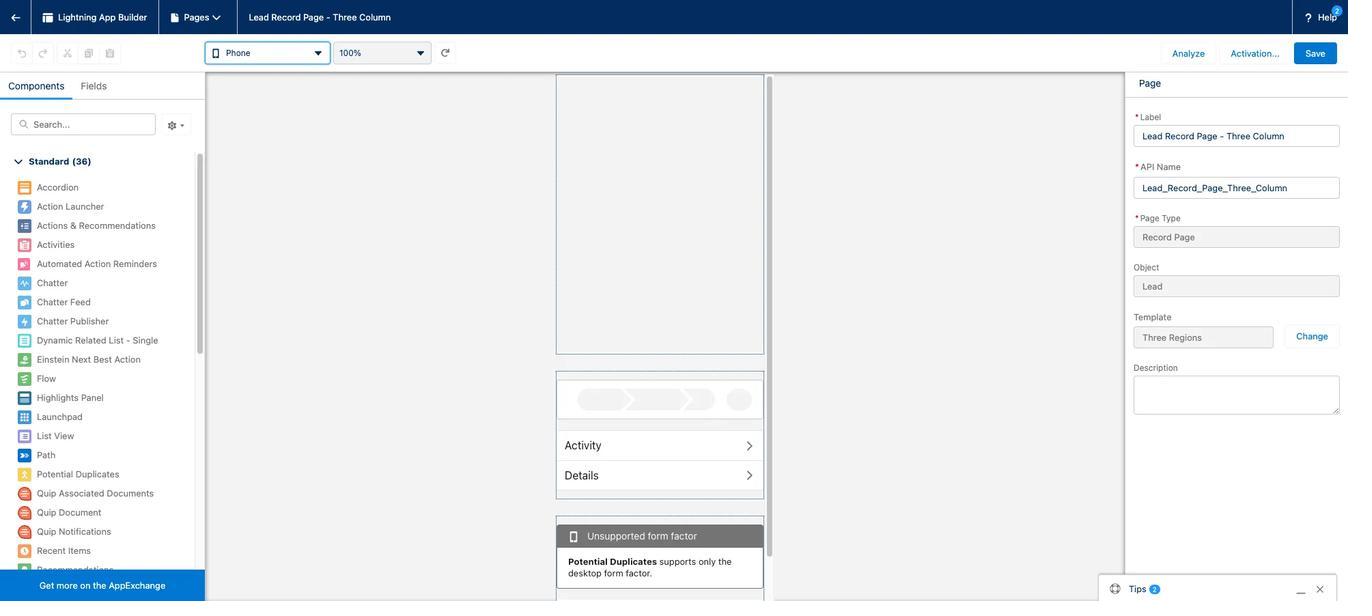 Task type: describe. For each thing, give the bounding box(es) containing it.
activities
[[37, 239, 75, 250]]

(36)
[[72, 156, 91, 167]]

automated
[[37, 259, 82, 269]]

components link
[[8, 72, 65, 100]]

- for single
[[126, 335, 130, 346]]

quip associated documents
[[37, 488, 154, 499]]

potential duplicates
[[37, 469, 119, 480]]

items
[[68, 546, 91, 556]]

* label
[[1136, 112, 1162, 122]]

actions & recommendations
[[37, 220, 156, 231]]

publisher
[[70, 316, 109, 327]]

quip associated documents link
[[12, 484, 187, 503]]

phone button
[[205, 41, 331, 64]]

app
[[99, 12, 116, 23]]

type
[[1163, 213, 1181, 223]]

* for * api name
[[1136, 161, 1140, 172]]

1 vertical spatial recommendations
[[37, 565, 114, 576]]

accordion link
[[12, 178, 187, 197]]

actions
[[37, 220, 68, 231]]

1 horizontal spatial action
[[85, 259, 111, 269]]

recent items
[[37, 546, 91, 556]]

analyze
[[1173, 47, 1206, 58]]

Object text field
[[1134, 275, 1341, 297]]

duplicates
[[76, 469, 119, 480]]

launchpad link
[[12, 407, 187, 427]]

* for * label
[[1136, 112, 1140, 122]]

2 vertical spatial page
[[1141, 213, 1160, 223]]

label
[[1141, 112, 1162, 122]]

* page type
[[1136, 213, 1181, 223]]

pages link
[[159, 0, 238, 34]]

document
[[59, 507, 101, 518]]

related
[[75, 335, 106, 346]]

three
[[333, 12, 357, 23]]

activation... button
[[1220, 42, 1292, 64]]

next
[[72, 354, 91, 365]]

description
[[1134, 363, 1179, 373]]

2 for help
[[1336, 7, 1340, 15]]

appexchange
[[109, 580, 166, 591]]

activation...
[[1232, 47, 1280, 58]]

2 for tips
[[1153, 585, 1158, 593]]

actions & recommendations link
[[12, 216, 187, 235]]

chatter publisher link
[[12, 312, 187, 331]]

change
[[1297, 331, 1329, 342]]

fields
[[81, 80, 107, 92]]

components
[[8, 80, 65, 92]]

highlights
[[37, 392, 79, 403]]

fields link
[[81, 72, 107, 100]]

quip notifications
[[37, 526, 111, 537]]

highlights panel link
[[12, 388, 187, 407]]

record
[[272, 12, 301, 23]]

list view
[[37, 431, 74, 442]]

tips
[[1130, 583, 1147, 594]]

1 vertical spatial page
[[1140, 77, 1162, 89]]

* for * page type
[[1136, 213, 1140, 223]]

lightning
[[58, 12, 97, 23]]

0 vertical spatial page
[[303, 12, 324, 23]]

automated action reminders
[[37, 259, 157, 269]]

einstein
[[37, 354, 69, 365]]

quip document link
[[12, 503, 187, 522]]

phone
[[226, 48, 251, 58]]

path link
[[12, 446, 187, 465]]

help
[[1319, 12, 1338, 23]]

quip document
[[37, 507, 101, 518]]

notifications
[[59, 526, 111, 537]]

template
[[1134, 311, 1172, 322]]

help 2
[[1319, 7, 1340, 23]]

change button
[[1286, 324, 1341, 349]]

highlights panel
[[37, 392, 104, 403]]

builder
[[118, 12, 147, 23]]

the
[[93, 580, 106, 591]]

potential duplicates link
[[12, 465, 187, 484]]

chatter link
[[12, 274, 187, 293]]

on
[[80, 580, 91, 591]]

tips 2
[[1130, 583, 1158, 594]]



Task type: vqa. For each thing, say whether or not it's contained in the screenshot.
0 items • Filtered by Created Date, Me, Marked as important, Overdue - City
no



Task type: locate. For each thing, give the bounding box(es) containing it.
tab list containing components
[[0, 72, 205, 100]]

standard
[[29, 156, 69, 167]]

pages
[[184, 12, 209, 23]]

dynamic
[[37, 335, 73, 346]]

None text field
[[1134, 125, 1341, 147], [1134, 177, 1341, 199], [1134, 125, 1341, 147], [1134, 177, 1341, 199]]

2 right tips
[[1153, 585, 1158, 593]]

2 inside tips 2
[[1153, 585, 1158, 593]]

2 vertical spatial chatter
[[37, 316, 68, 327]]

more
[[57, 580, 78, 591]]

chatter
[[37, 278, 68, 289], [37, 297, 68, 308], [37, 316, 68, 327]]

* left type on the right top of page
[[1136, 213, 1140, 223]]

1 horizontal spatial -
[[326, 12, 331, 23]]

group up components
[[11, 42, 54, 64]]

0 horizontal spatial group
[[11, 42, 54, 64]]

page left type on the right top of page
[[1141, 213, 1160, 223]]

einstein next best action
[[37, 354, 141, 365]]

chatter down automated
[[37, 278, 68, 289]]

reminders
[[113, 259, 157, 269]]

action launcher
[[37, 201, 104, 212]]

lightning app builder
[[58, 12, 147, 23]]

2 * from the top
[[1136, 161, 1140, 172]]

* left "api" at the top right of the page
[[1136, 161, 1140, 172]]

1 vertical spatial *
[[1136, 161, 1140, 172]]

list up best
[[109, 335, 124, 346]]

Description text field
[[1134, 376, 1341, 415]]

0 horizontal spatial 2
[[1153, 585, 1158, 593]]

launcher
[[66, 201, 104, 212]]

page
[[303, 12, 324, 23], [1140, 77, 1162, 89], [1141, 213, 1160, 223]]

chatter up chatter publisher
[[37, 297, 68, 308]]

launchpad
[[37, 412, 83, 423]]

chatter publisher
[[37, 316, 109, 327]]

1 chatter from the top
[[37, 278, 68, 289]]

chatter for chatter publisher
[[37, 316, 68, 327]]

0 vertical spatial list
[[109, 335, 124, 346]]

dynamic related list - single
[[37, 335, 158, 346]]

page right record
[[303, 12, 324, 23]]

2
[[1336, 7, 1340, 15], [1153, 585, 1158, 593]]

quip down potential
[[37, 488, 56, 499]]

list view link
[[12, 427, 187, 446]]

1 group from the left
[[11, 42, 54, 64]]

-
[[326, 12, 331, 23], [126, 335, 130, 346]]

quip up recent
[[37, 526, 56, 537]]

standard element
[[0, 178, 195, 601]]

group up fields
[[57, 42, 121, 64]]

1 horizontal spatial list
[[109, 335, 124, 346]]

lead
[[249, 12, 269, 23]]

3 quip from the top
[[37, 526, 56, 537]]

chatter for chatter
[[37, 278, 68, 289]]

page up label
[[1140, 77, 1162, 89]]

2 vertical spatial action
[[114, 354, 141, 365]]

* api name
[[1136, 161, 1182, 172]]

0 vertical spatial action
[[37, 201, 63, 212]]

chatter for chatter feed
[[37, 297, 68, 308]]

1 vertical spatial -
[[126, 335, 130, 346]]

- left single
[[126, 335, 130, 346]]

2 quip from the top
[[37, 507, 56, 518]]

0 vertical spatial recommendations
[[79, 220, 156, 231]]

get more on the appexchange button
[[0, 570, 205, 601]]

action launcher link
[[12, 197, 187, 216]]

action inside "link"
[[37, 201, 63, 212]]

chatter feed
[[37, 297, 91, 308]]

save
[[1306, 47, 1326, 58]]

0 horizontal spatial list
[[37, 431, 52, 442]]

- left three
[[326, 12, 331, 23]]

recommendations
[[79, 220, 156, 231], [37, 565, 114, 576]]

Template text field
[[1134, 327, 1275, 349]]

recommendations down action launcher "link"
[[79, 220, 156, 231]]

quip for quip document
[[37, 507, 56, 518]]

best
[[93, 354, 112, 365]]

tab list
[[0, 72, 205, 100]]

recommendations up more
[[37, 565, 114, 576]]

standard (36)
[[29, 156, 91, 167]]

1 quip from the top
[[37, 488, 56, 499]]

2 up the save "button"
[[1336, 7, 1340, 15]]

name
[[1158, 161, 1182, 172]]

feed
[[70, 297, 91, 308]]

0 vertical spatial chatter
[[37, 278, 68, 289]]

2 vertical spatial quip
[[37, 526, 56, 537]]

panel
[[81, 392, 104, 403]]

0 horizontal spatial action
[[37, 201, 63, 212]]

object
[[1134, 262, 1160, 272]]

associated
[[59, 488, 104, 499]]

path
[[37, 450, 56, 461]]

2 group from the left
[[57, 42, 121, 64]]

1 * from the top
[[1136, 112, 1140, 122]]

list up path
[[37, 431, 52, 442]]

chatter inside "link"
[[37, 278, 68, 289]]

group
[[11, 42, 54, 64], [57, 42, 121, 64]]

0 vertical spatial 2
[[1336, 7, 1340, 15]]

potential
[[37, 469, 73, 480]]

action down activities link
[[85, 259, 111, 269]]

flow link
[[12, 369, 187, 388]]

view
[[54, 431, 74, 442]]

quip for quip associated documents
[[37, 488, 56, 499]]

recent items link
[[12, 541, 187, 561]]

action up 'actions'
[[37, 201, 63, 212]]

1 vertical spatial quip
[[37, 507, 56, 518]]

chatter feed link
[[12, 293, 187, 312]]

flow
[[37, 373, 56, 384]]

0 vertical spatial quip
[[37, 488, 56, 499]]

column
[[359, 12, 391, 23]]

&
[[70, 220, 77, 231]]

- for three
[[326, 12, 331, 23]]

1 horizontal spatial group
[[57, 42, 121, 64]]

api
[[1141, 161, 1155, 172]]

1 vertical spatial action
[[85, 259, 111, 269]]

automated action reminders link
[[12, 254, 187, 274]]

quip up quip notifications
[[37, 507, 56, 518]]

None text field
[[1134, 226, 1341, 248]]

einstein next best action link
[[12, 350, 187, 369]]

recommendations inside 'link'
[[79, 220, 156, 231]]

1 horizontal spatial 2
[[1336, 7, 1340, 15]]

analyze button
[[1162, 42, 1217, 64]]

documents
[[107, 488, 154, 499]]

0 vertical spatial *
[[1136, 112, 1140, 122]]

0 horizontal spatial -
[[126, 335, 130, 346]]

* left label
[[1136, 112, 1140, 122]]

accordion
[[37, 182, 79, 193]]

chatter up dynamic
[[37, 316, 68, 327]]

1 vertical spatial chatter
[[37, 297, 68, 308]]

single
[[133, 335, 158, 346]]

2 inside help 2
[[1336, 7, 1340, 15]]

2 vertical spatial *
[[1136, 213, 1140, 223]]

action
[[37, 201, 63, 212], [85, 259, 111, 269], [114, 354, 141, 365]]

recent
[[37, 546, 66, 556]]

save button
[[1295, 42, 1338, 64]]

get more on the appexchange
[[39, 580, 166, 591]]

Search... search field
[[11, 113, 156, 135]]

quip for quip notifications
[[37, 526, 56, 537]]

1 vertical spatial 2
[[1153, 585, 1158, 593]]

2 chatter from the top
[[37, 297, 68, 308]]

3 chatter from the top
[[37, 316, 68, 327]]

- inside "standard" element
[[126, 335, 130, 346]]

2 horizontal spatial action
[[114, 354, 141, 365]]

3 * from the top
[[1136, 213, 1140, 223]]

0 vertical spatial -
[[326, 12, 331, 23]]

recommendations link
[[12, 561, 187, 580]]

1 vertical spatial list
[[37, 431, 52, 442]]

action right best
[[114, 354, 141, 365]]

lead record page - three column
[[249, 12, 391, 23]]

list
[[109, 335, 124, 346], [37, 431, 52, 442]]



